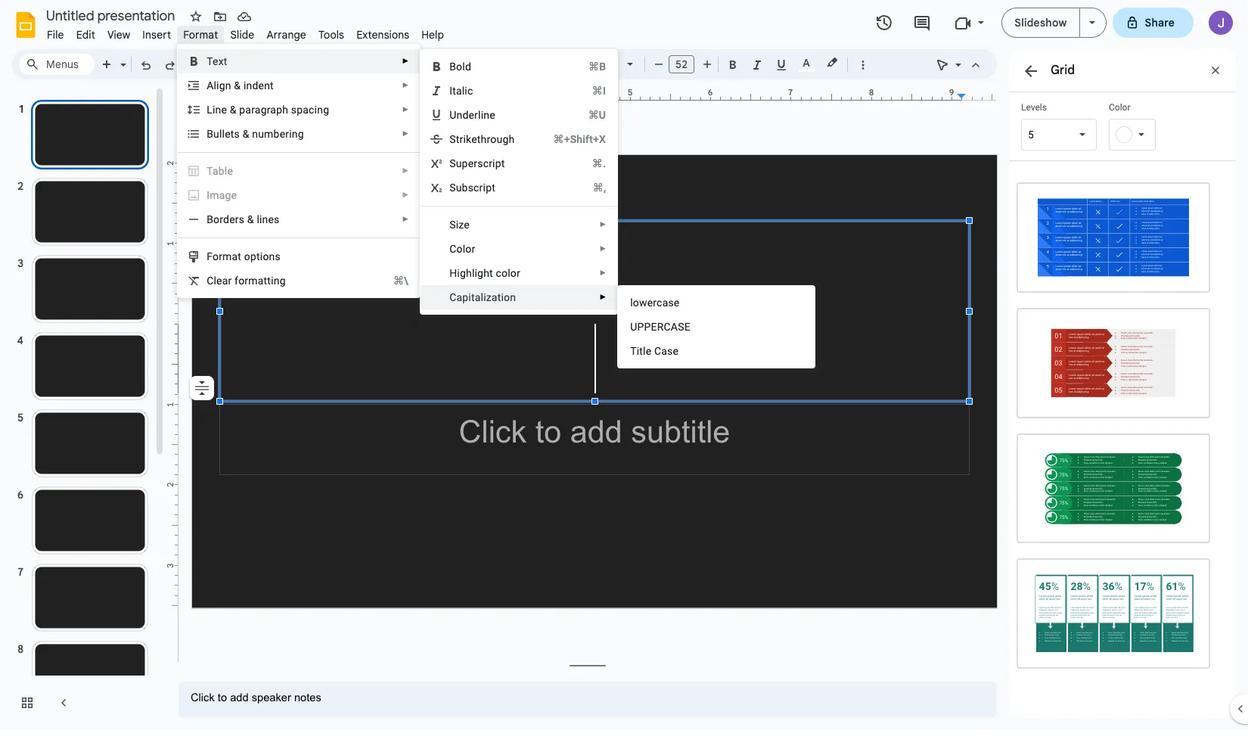 Task type: locate. For each thing, give the bounding box(es) containing it.
Five rows of information with arrow shape pointing rightward towards details. Accent color: #db4437, close to light red berry 1. radio
[[1009, 300, 1218, 426]]

0 vertical spatial u
[[450, 109, 457, 121]]

color right levels "list box"
[[1109, 102, 1131, 113]]

& right lign
[[234, 79, 241, 92]]

⌘i element
[[574, 83, 606, 98]]

menu containing l
[[618, 285, 816, 369]]

1 horizontal spatial color
[[1109, 102, 1131, 113]]

strikethrough k element
[[450, 133, 519, 145]]

table
[[207, 165, 233, 177]]

⌘b element
[[571, 59, 606, 74]]

t
[[630, 345, 637, 357]]

menu bar banner
[[0, 0, 1249, 730]]

insert
[[143, 28, 171, 42]]

i m age
[[207, 189, 237, 201]]

text
[[207, 55, 227, 67]]

⌘\
[[393, 275, 409, 287]]

1 vertical spatial u
[[630, 321, 638, 333]]

old
[[456, 61, 471, 73]]

slide
[[230, 28, 255, 42]]

0 vertical spatial format
[[183, 28, 218, 42]]

edit menu item
[[70, 26, 101, 44]]

►
[[402, 57, 410, 65], [402, 81, 410, 89], [402, 105, 410, 114], [402, 129, 410, 138], [402, 166, 410, 175], [402, 191, 410, 199], [402, 215, 410, 223], [600, 220, 607, 229], [600, 244, 607, 253], [600, 269, 607, 277], [600, 293, 607, 301]]

color down 'size o' element on the left of the page
[[450, 243, 476, 255]]

age
[[219, 189, 237, 201]]

edit
[[76, 28, 95, 42]]

r
[[479, 182, 483, 194]]

u
[[450, 109, 457, 121], [630, 321, 638, 333]]

clear formatting c element
[[207, 275, 290, 287]]

u ppercase
[[630, 321, 691, 333]]

format down star option
[[183, 28, 218, 42]]

menu bar containing file
[[41, 20, 450, 45]]

image m element
[[207, 189, 242, 201]]

⌘comma element
[[575, 180, 606, 195]]

uppercase u element
[[630, 321, 695, 333]]

extensions menu item
[[350, 26, 416, 44]]

size
[[450, 219, 470, 231]]

color button
[[1109, 101, 1185, 151]]

arrange
[[267, 28, 306, 42]]

c lear formatting
[[207, 275, 286, 287]]

navigation inside grid application
[[0, 86, 166, 730]]

uperscript
[[456, 157, 505, 170]]

file
[[47, 28, 64, 42]]

1 vertical spatial format
[[207, 250, 242, 263]]

option group inside grid application
[[1009, 161, 1236, 677]]

a lign & indent
[[207, 79, 274, 92]]

0 horizontal spatial u
[[450, 109, 457, 121]]

i down b
[[450, 85, 453, 97]]

0 horizontal spatial i
[[207, 189, 210, 201]]

slideshow
[[1015, 16, 1067, 30]]

nderline
[[457, 109, 495, 121]]

size o element
[[450, 219, 474, 231]]

⌘u
[[588, 109, 606, 121]]

0 vertical spatial color
[[1109, 102, 1131, 113]]

navigation
[[0, 86, 166, 730]]

underline u element
[[450, 109, 500, 121]]

format up lear
[[207, 250, 242, 263]]

owercase
[[633, 297, 680, 309]]

1 horizontal spatial i
[[450, 85, 453, 97]]

i
[[450, 85, 453, 97], [207, 189, 210, 201]]

⌘+shift+x
[[554, 133, 606, 145]]

share button
[[1113, 8, 1194, 38]]

bold b element
[[450, 61, 476, 73]]

option
[[190, 376, 214, 400]]

menu bar inside menu bar banner
[[41, 20, 450, 45]]

option group
[[1009, 161, 1236, 677]]

formatting
[[235, 275, 286, 287]]

borders
[[207, 213, 245, 226]]

Star checkbox
[[185, 6, 207, 27]]

share
[[1145, 16, 1175, 30]]

lear
[[214, 275, 232, 287]]

b old
[[450, 61, 471, 73]]

borders & lines
[[207, 213, 280, 226]]

case
[[655, 345, 679, 357]]

color
[[1109, 102, 1131, 113], [450, 243, 476, 255]]

format for format
[[183, 28, 218, 42]]

1 vertical spatial i
[[207, 189, 210, 201]]

i for talic
[[450, 85, 453, 97]]

new slide with layout image
[[117, 54, 126, 60]]

color d element
[[450, 243, 480, 255]]

&
[[234, 79, 241, 92], [230, 104, 237, 116], [243, 128, 249, 140], [247, 213, 254, 226]]

talic
[[453, 85, 473, 97]]

1 horizontal spatial u
[[630, 321, 638, 333]]

highlight color h element
[[450, 267, 525, 279]]

a
[[207, 79, 214, 92]]

capitalization
[[450, 291, 516, 303]]

text s element
[[207, 55, 232, 67]]

0 vertical spatial i
[[450, 85, 453, 97]]

live pointer settings image
[[952, 54, 962, 60]]

ppercase
[[638, 321, 691, 333]]

i left age
[[207, 189, 210, 201]]

format for format options
[[207, 250, 242, 263]]

Five rows of information with check marks and details. Accent color: #4285f4, close to cornflower blue. radio
[[1009, 175, 1218, 300]]

title case t element
[[630, 345, 683, 357]]

s uperscript
[[450, 157, 505, 170]]

capitalization 1 element
[[450, 291, 521, 303]]

format options \ element
[[207, 250, 285, 263]]

u up stri at left
[[450, 109, 457, 121]]

& left lines
[[247, 213, 254, 226]]

⌘u element
[[570, 107, 606, 123]]

t
[[231, 128, 234, 140]]

u nderline
[[450, 109, 495, 121]]

Font size text field
[[670, 55, 694, 73]]

grid application
[[0, 0, 1249, 730]]

shrink text on overflow image
[[191, 378, 213, 399]]

format menu item
[[177, 26, 224, 44]]

& right the s
[[243, 128, 249, 140]]

align & indent a element
[[207, 79, 278, 92]]

help menu item
[[416, 26, 450, 44]]

u up t
[[630, 321, 638, 333]]

s
[[450, 157, 456, 170]]

tools menu item
[[312, 26, 350, 44]]

ipt
[[483, 182, 496, 194]]

levels
[[1022, 102, 1047, 113]]

format inside menu item
[[183, 28, 218, 42]]

menu item
[[178, 183, 420, 207]]

ethrough
[[472, 133, 515, 145]]

k
[[466, 133, 472, 145]]

menu containing b
[[415, 0, 618, 633]]

bulle t s & numbering
[[207, 128, 304, 140]]

b
[[450, 61, 456, 73]]

i for m
[[207, 189, 210, 201]]

menu bar
[[41, 20, 450, 45]]

l owercase
[[630, 297, 680, 309]]

menu
[[415, 0, 618, 633], [177, 44, 421, 298], [618, 285, 816, 369]]

itle
[[637, 345, 652, 357]]

options
[[244, 250, 281, 263]]

superscript s element
[[450, 157, 510, 170]]

format
[[183, 28, 218, 42], [207, 250, 242, 263]]

table 2 element
[[207, 165, 238, 177]]

0 horizontal spatial color
[[450, 243, 476, 255]]

levels list box
[[1022, 101, 1097, 151]]

subsc
[[450, 182, 479, 194]]

grid
[[1051, 63, 1075, 78]]



Task type: describe. For each thing, give the bounding box(es) containing it.
view menu item
[[101, 26, 136, 44]]

italic i element
[[450, 85, 478, 97]]

⌘.
[[592, 157, 606, 170]]

⌘b
[[589, 61, 606, 73]]

lign
[[214, 79, 231, 92]]

subscript r element
[[450, 182, 500, 194]]

right margin image
[[958, 89, 997, 100]]

lowercase l element
[[630, 297, 684, 309]]

insert menu item
[[136, 26, 177, 44]]

stri
[[450, 133, 466, 145]]

borders & lines q element
[[207, 213, 284, 226]]

Menus field
[[19, 54, 95, 75]]

⌘backslash element
[[375, 273, 409, 288]]

u for ppercase
[[630, 321, 638, 333]]

subsc r ipt
[[450, 182, 496, 194]]

l
[[630, 297, 633, 309]]

slideshow button
[[1002, 8, 1080, 38]]

highlight color image
[[824, 54, 841, 72]]

spacing
[[291, 104, 329, 116]]

⌘period element
[[574, 156, 606, 171]]

Rename text field
[[41, 6, 184, 24]]

view
[[107, 28, 130, 42]]

indent
[[244, 79, 274, 92]]

tools
[[319, 28, 344, 42]]

arrange menu item
[[261, 26, 312, 44]]

► inside table menu item
[[402, 166, 410, 175]]

table menu item
[[178, 159, 420, 183]]

mode and view toolbar
[[931, 49, 988, 79]]

► inside menu item
[[402, 191, 410, 199]]

color inside dropdown button
[[1109, 102, 1131, 113]]

1 vertical spatial color
[[450, 243, 476, 255]]

c
[[207, 275, 214, 287]]

l ine & paragraph spacing
[[207, 104, 329, 116]]

numbering
[[252, 128, 304, 140]]

Five rounded-edged rows of information with percentages and two columns of bulleted details. Accent color: #0f9d58, close to green 11. radio
[[1009, 426, 1218, 551]]

⌘+shift+x element
[[535, 132, 606, 147]]

ine
[[213, 104, 227, 116]]

i talic
[[450, 85, 473, 97]]

format options
[[207, 250, 281, 263]]

stri k ethrough
[[450, 133, 515, 145]]

bulle
[[207, 128, 231, 140]]

bullets & numbering t element
[[207, 128, 309, 140]]

ighlight
[[457, 267, 493, 279]]

text color image
[[798, 54, 815, 72]]

line & paragraph spacing l element
[[207, 104, 334, 116]]

s
[[234, 128, 240, 140]]

Font size field
[[669, 55, 701, 77]]

l
[[207, 104, 213, 116]]

file menu item
[[41, 26, 70, 44]]

& right ine
[[230, 104, 237, 116]]

t itle case
[[630, 345, 679, 357]]

help
[[422, 28, 444, 42]]

grid section
[[1009, 49, 1236, 719]]

paragraph
[[239, 104, 288, 116]]

left margin image
[[193, 89, 232, 100]]

menu containing text
[[177, 44, 421, 298]]

lines
[[257, 213, 280, 226]]

⌘i
[[592, 85, 606, 97]]

main toolbar
[[94, 53, 875, 77]]

slide menu item
[[224, 26, 261, 44]]

m
[[210, 189, 219, 201]]

⌘,
[[593, 182, 606, 194]]

menu item containing i
[[178, 183, 420, 207]]

Five columns of information with percentages and arrows pointing down towards bulleted details. Accent color: #26a69a, close to green 11. radio
[[1009, 551, 1218, 677]]

u for nderline
[[450, 109, 457, 121]]

5
[[1028, 129, 1034, 141]]

h
[[450, 267, 457, 279]]

h ighlight color
[[450, 267, 521, 279]]

color
[[496, 267, 521, 279]]

presentation options image
[[1089, 21, 1095, 24]]

extensions
[[357, 28, 410, 42]]



Task type: vqa. For each thing, say whether or not it's contained in the screenshot.
U to the right
yes



